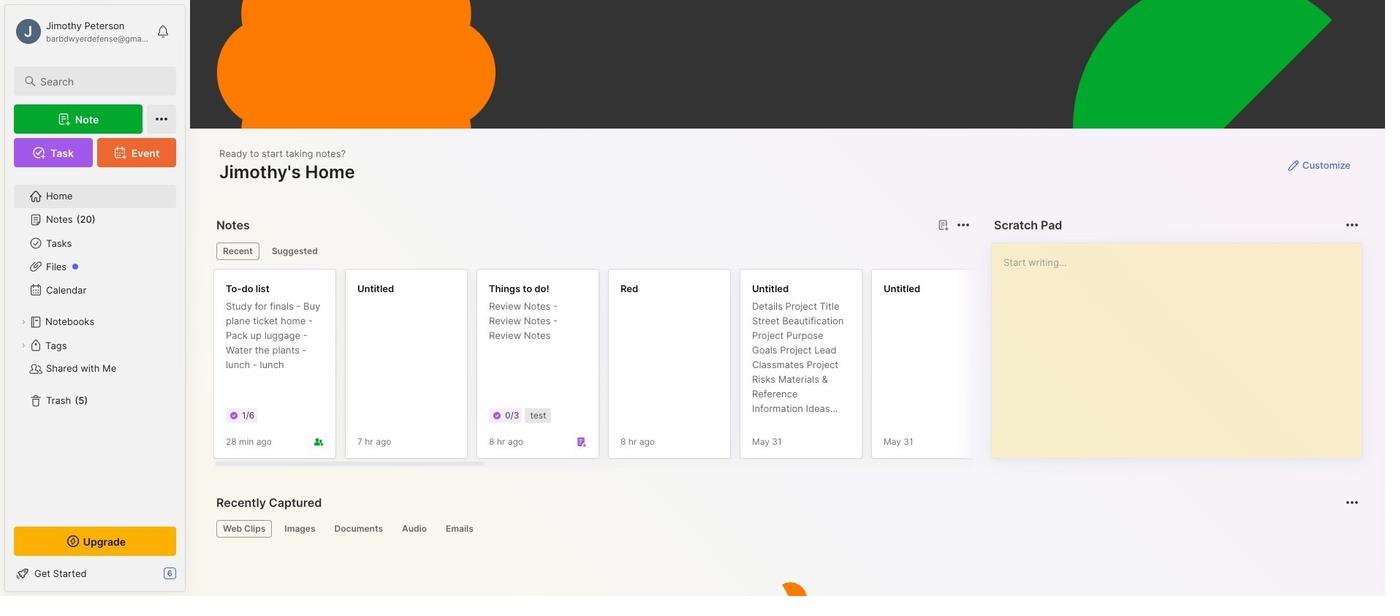 Task type: vqa. For each thing, say whether or not it's contained in the screenshot.
search box
yes



Task type: locate. For each thing, give the bounding box(es) containing it.
tab
[[216, 243, 259, 260], [265, 243, 324, 260], [216, 521, 272, 538], [278, 521, 322, 538], [328, 521, 390, 538], [396, 521, 434, 538], [439, 521, 480, 538]]

tab list
[[216, 243, 968, 260], [216, 521, 1357, 538]]

Help and Learning task checklist field
[[5, 562, 185, 586]]

click to collapse image
[[185, 570, 196, 587]]

none search field inside main element
[[40, 72, 163, 90]]

0 vertical spatial more actions image
[[1344, 216, 1362, 234]]

Start writing… text field
[[1004, 243, 1362, 447]]

row group
[[214, 269, 1386, 468]]

2 more actions image from the top
[[1344, 494, 1362, 512]]

tree
[[5, 176, 185, 514]]

0 vertical spatial tab list
[[216, 243, 968, 260]]

Search text field
[[40, 75, 163, 88]]

1 vertical spatial tab list
[[216, 521, 1357, 538]]

1 vertical spatial more actions image
[[1344, 494, 1362, 512]]

More actions field
[[953, 215, 974, 235], [1342, 215, 1363, 235], [1342, 493, 1363, 513]]

more actions image
[[1344, 216, 1362, 234], [1344, 494, 1362, 512]]

expand notebooks image
[[19, 318, 28, 327]]

more actions image
[[955, 216, 973, 234]]

None search field
[[40, 72, 163, 90]]



Task type: describe. For each thing, give the bounding box(es) containing it.
1 tab list from the top
[[216, 243, 968, 260]]

2 tab list from the top
[[216, 521, 1357, 538]]

tree inside main element
[[5, 176, 185, 514]]

main element
[[0, 0, 190, 597]]

1 more actions image from the top
[[1344, 216, 1362, 234]]

expand tags image
[[19, 341, 28, 350]]

Account field
[[14, 17, 149, 46]]



